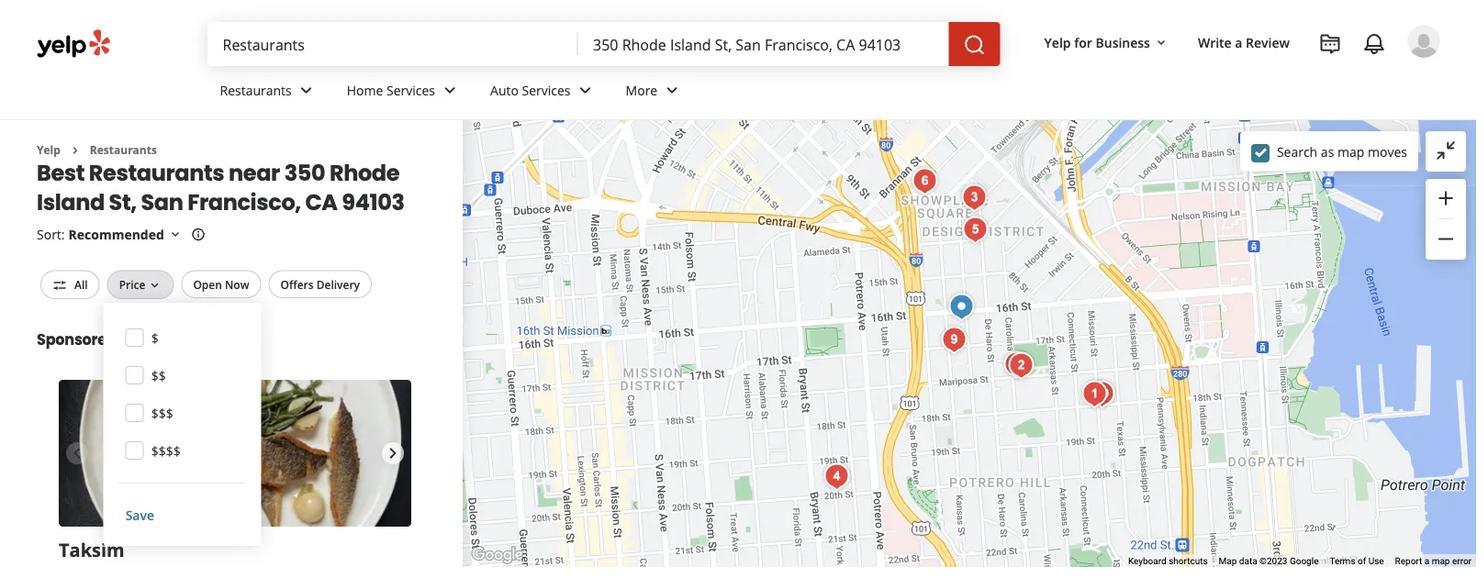 Task type: locate. For each thing, give the bounding box(es) containing it.
24 chevron down v2 image inside the home services link
[[439, 79, 461, 101]]

$$$$ button
[[118, 430, 247, 468]]

user actions element
[[1030, 23, 1466, 136]]

for
[[1074, 33, 1092, 51]]

moves
[[1368, 143, 1407, 160]]

of
[[1358, 556, 1366, 567]]

map right as
[[1337, 143, 1364, 160]]

2 24 chevron down v2 image from the left
[[439, 79, 461, 101]]

offers delivery button
[[268, 270, 372, 298]]

2 services from the left
[[522, 81, 571, 99]]

review
[[1246, 33, 1290, 51]]

yelp left the 16 chevron right v2 icon
[[37, 142, 60, 157]]

keyboard
[[1128, 556, 1166, 567]]

search as map moves
[[1277, 143, 1407, 160]]

business
[[1096, 33, 1150, 51]]

24 chevron down v2 image inside more link
[[661, 79, 683, 101]]

all
[[74, 277, 88, 292]]

Near text field
[[593, 34, 934, 54]]

restaurants link right the 16 chevron right v2 icon
[[90, 142, 157, 157]]

0 vertical spatial 16 chevron down v2 image
[[1154, 36, 1169, 50]]

1 horizontal spatial yelp
[[1044, 33, 1071, 51]]

now
[[225, 277, 249, 292]]

a right write
[[1235, 33, 1242, 51]]

none field up home services
[[223, 34, 564, 54]]

0 horizontal spatial 16 chevron down v2 image
[[147, 278, 162, 293]]

sponsored results
[[37, 329, 173, 350]]

recommended
[[68, 226, 164, 243]]

restaurants link up the "near"
[[205, 66, 332, 119]]

terms
[[1330, 556, 1355, 567]]

restaurants up recommended dropdown button
[[89, 157, 224, 188]]

1 none field from the left
[[223, 34, 564, 54]]

map
[[1337, 143, 1364, 160], [1432, 556, 1450, 567]]

la connessa image
[[998, 347, 1035, 383]]

next image
[[382, 442, 404, 464]]

notifications image
[[1363, 33, 1385, 55]]

1 24 chevron down v2 image from the left
[[295, 79, 317, 101]]

16 chevron down v2 image
[[1154, 36, 1169, 50], [168, 227, 183, 242], [147, 278, 162, 293]]

filters group
[[37, 270, 375, 546]]

94103
[[342, 187, 404, 217]]

24 chevron down v2 image
[[295, 79, 317, 101], [439, 79, 461, 101], [574, 79, 596, 101], [661, 79, 683, 101]]

restaurants
[[220, 81, 292, 99], [90, 142, 157, 157], [89, 157, 224, 188]]

2 vertical spatial 16 chevron down v2 image
[[147, 278, 162, 293]]

a for report
[[1424, 556, 1429, 567]]

taksim
[[59, 537, 125, 562]]

16 filter v2 image
[[52, 278, 67, 293]]

0 horizontal spatial map
[[1337, 143, 1364, 160]]

1 horizontal spatial none field
[[593, 34, 934, 54]]

1 horizontal spatial restaurants link
[[205, 66, 332, 119]]

best restaurants near 350 rhode island st, san francisco, ca 94103
[[37, 157, 404, 217]]

1 vertical spatial 16 chevron down v2 image
[[168, 227, 183, 242]]

rhode
[[329, 157, 399, 188]]

a
[[1235, 33, 1242, 51], [1424, 556, 1429, 567]]

1 vertical spatial map
[[1432, 556, 1450, 567]]

slideshow element
[[59, 380, 411, 527]]

None search field
[[208, 22, 1004, 66]]

services right the auto
[[522, 81, 571, 99]]

$$$$
[[151, 442, 181, 459]]

24 chevron down v2 image right auto services
[[574, 79, 596, 101]]

0 horizontal spatial a
[[1235, 33, 1242, 51]]

report
[[1395, 556, 1422, 567]]

16 chevron down v2 image inside price popup button
[[147, 278, 162, 293]]

3 24 chevron down v2 image from the left
[[574, 79, 596, 101]]

16 chevron down v2 image left 16 info v2 image
[[168, 227, 183, 242]]

error
[[1452, 556, 1472, 567]]

home services link
[[332, 66, 476, 119]]

restaurants link
[[205, 66, 332, 119], [90, 142, 157, 157]]

data
[[1239, 556, 1257, 567]]

2 horizontal spatial 16 chevron down v2 image
[[1154, 36, 1169, 50]]

open now button
[[181, 270, 261, 298]]

yelp for business
[[1044, 33, 1150, 51]]

16 chevron down v2 image inside recommended dropdown button
[[168, 227, 183, 242]]

group
[[1426, 179, 1466, 260]]

write a review link
[[1191, 26, 1297, 59]]

home services
[[347, 81, 435, 99]]

search image
[[963, 34, 986, 56]]

bob b. image
[[1407, 25, 1440, 58]]

chez maman east image
[[1076, 376, 1113, 413]]

save button
[[118, 498, 247, 531]]

1 horizontal spatial services
[[522, 81, 571, 99]]

shortcuts
[[1169, 556, 1208, 567]]

16 chevron down v2 image for recommended
[[168, 227, 183, 242]]

price button
[[107, 270, 174, 299]]

0 horizontal spatial services
[[386, 81, 435, 99]]

yelp inside button
[[1044, 33, 1071, 51]]

24 chevron down v2 image left the auto
[[439, 79, 461, 101]]

1 horizontal spatial a
[[1424, 556, 1429, 567]]

24 chevron down v2 image inside auto services link
[[574, 79, 596, 101]]

yelp left for
[[1044, 33, 1071, 51]]

16 chevron down v2 image for yelp for business
[[1154, 36, 1169, 50]]

4 24 chevron down v2 image from the left
[[661, 79, 683, 101]]

0 vertical spatial yelp
[[1044, 33, 1071, 51]]

1 horizontal spatial map
[[1432, 556, 1450, 567]]

0 vertical spatial restaurants link
[[205, 66, 332, 119]]

2 none field from the left
[[593, 34, 934, 54]]

16 chevron down v2 image inside yelp for business button
[[1154, 36, 1169, 50]]

0 vertical spatial map
[[1337, 143, 1364, 160]]

all button
[[40, 270, 100, 299]]

projects image
[[1319, 33, 1341, 55]]

0 vertical spatial a
[[1235, 33, 1242, 51]]

restaurants inside the business categories element
[[220, 81, 292, 99]]

best
[[37, 157, 85, 188]]

$$$
[[151, 404, 173, 422]]

zoom in image
[[1435, 187, 1457, 209]]

None field
[[223, 34, 564, 54], [593, 34, 934, 54]]

yelp
[[1044, 33, 1071, 51], [37, 142, 60, 157]]

a right the report
[[1424, 556, 1429, 567]]

1 vertical spatial yelp
[[37, 142, 60, 157]]

more link
[[611, 66, 698, 119]]

map
[[1219, 556, 1237, 567]]

none field find
[[223, 34, 564, 54]]

yelp for yelp for business
[[1044, 33, 1071, 51]]

1 vertical spatial a
[[1424, 556, 1429, 567]]

1 horizontal spatial 16 chevron down v2 image
[[168, 227, 183, 242]]

0 horizontal spatial none field
[[223, 34, 564, 54]]

map left 'error'
[[1432, 556, 1450, 567]]

google
[[1290, 556, 1319, 567]]

yelp for 'yelp' link
[[37, 142, 60, 157]]

services
[[386, 81, 435, 99], [522, 81, 571, 99]]

yelp link
[[37, 142, 60, 157]]

restaurants up the "near"
[[220, 81, 292, 99]]

1 vertical spatial restaurants link
[[90, 142, 157, 157]]

1 services from the left
[[386, 81, 435, 99]]

services right home
[[386, 81, 435, 99]]

24 chevron down v2 image left home
[[295, 79, 317, 101]]

none field up the business categories element
[[593, 34, 934, 54]]

16 chevron down v2 image right price
[[147, 278, 162, 293]]

16 chevron down v2 image right business
[[1154, 36, 1169, 50]]

0 horizontal spatial yelp
[[37, 142, 60, 157]]

24 chevron down v2 image right more on the top left of the page
[[661, 79, 683, 101]]



Task type: describe. For each thing, give the bounding box(es) containing it.
as
[[1321, 143, 1334, 160]]

previous image
[[66, 442, 88, 464]]

san
[[141, 187, 183, 217]]

16 chevron right v2 image
[[68, 143, 82, 158]]

st,
[[109, 187, 137, 217]]

auto services link
[[476, 66, 611, 119]]

taksim link
[[59, 537, 125, 562]]

more
[[626, 81, 657, 99]]

a for write
[[1235, 33, 1242, 51]]

delivery
[[316, 277, 360, 292]]

restaurants right the 16 chevron right v2 icon
[[90, 142, 157, 157]]

350
[[284, 157, 325, 188]]

yelp for business button
[[1037, 26, 1176, 59]]

sponsored
[[37, 329, 116, 350]]

parker potrero image
[[1084, 376, 1120, 413]]

lost resort image
[[818, 459, 855, 495]]

results
[[119, 329, 173, 350]]

auto services
[[490, 81, 571, 99]]

services for home services
[[386, 81, 435, 99]]

24 chevron down v2 image for restaurants
[[295, 79, 317, 101]]

map data ©2023 google
[[1219, 556, 1319, 567]]

16 info v2 image
[[191, 227, 206, 242]]

auto
[[490, 81, 519, 99]]

24 chevron down v2 image for auto services
[[574, 79, 596, 101]]

write a review
[[1198, 33, 1290, 51]]

restaurants inside best restaurants near 350 rhode island st, san francisco, ca 94103
[[89, 157, 224, 188]]

open now
[[193, 277, 249, 292]]

business categories element
[[205, 66, 1440, 119]]

dumpling time image
[[956, 179, 993, 216]]

near
[[229, 157, 280, 188]]

report a map error
[[1395, 556, 1472, 567]]

offers delivery
[[280, 277, 360, 292]]

write
[[1198, 33, 1232, 51]]

google image
[[467, 543, 528, 567]]

keyboard shortcuts button
[[1128, 555, 1208, 567]]

louie's original image
[[1003, 347, 1040, 384]]

sort:
[[37, 226, 65, 243]]

0 horizontal spatial restaurants link
[[90, 142, 157, 157]]

collapse map image
[[1435, 139, 1457, 161]]

16 chevron down v2 image for price
[[147, 278, 162, 293]]

24 chevron down v2 image for more
[[661, 79, 683, 101]]

$ button
[[118, 317, 247, 355]]

24 chevron down v2 image for home services
[[439, 79, 461, 101]]

$$
[[151, 367, 166, 384]]

map for moves
[[1337, 143, 1364, 160]]

terms of use
[[1330, 556, 1384, 567]]

use
[[1368, 556, 1384, 567]]

recommended button
[[68, 226, 183, 243]]

ca
[[305, 187, 337, 217]]

services for auto services
[[522, 81, 571, 99]]

home
[[347, 81, 383, 99]]

francisco,
[[187, 187, 301, 217]]

open
[[193, 277, 222, 292]]

map for error
[[1432, 556, 1450, 567]]

offers
[[280, 277, 314, 292]]

zoom out image
[[1435, 228, 1457, 250]]

price
[[119, 277, 145, 292]]

keyboard shortcuts
[[1128, 556, 1208, 567]]

map region
[[347, 0, 1477, 567]]

search
[[1277, 143, 1317, 160]]

Find text field
[[223, 34, 564, 54]]

none field "near"
[[593, 34, 934, 54]]

save
[[125, 506, 154, 524]]

island
[[37, 187, 105, 217]]

©2023
[[1260, 556, 1287, 567]]

report a map error link
[[1395, 556, 1472, 567]]

$$$ button
[[118, 393, 247, 430]]

$$ button
[[118, 355, 247, 393]]

rosemary & pine image
[[957, 212, 994, 248]]

$
[[151, 329, 158, 346]]

terms of use link
[[1330, 556, 1384, 567]]

hardwood bar & smokery image
[[906, 163, 943, 200]]

next level burger image
[[936, 322, 973, 358]]



Task type: vqa. For each thing, say whether or not it's contained in the screenshot.
Louie's Original IMAGE
yes



